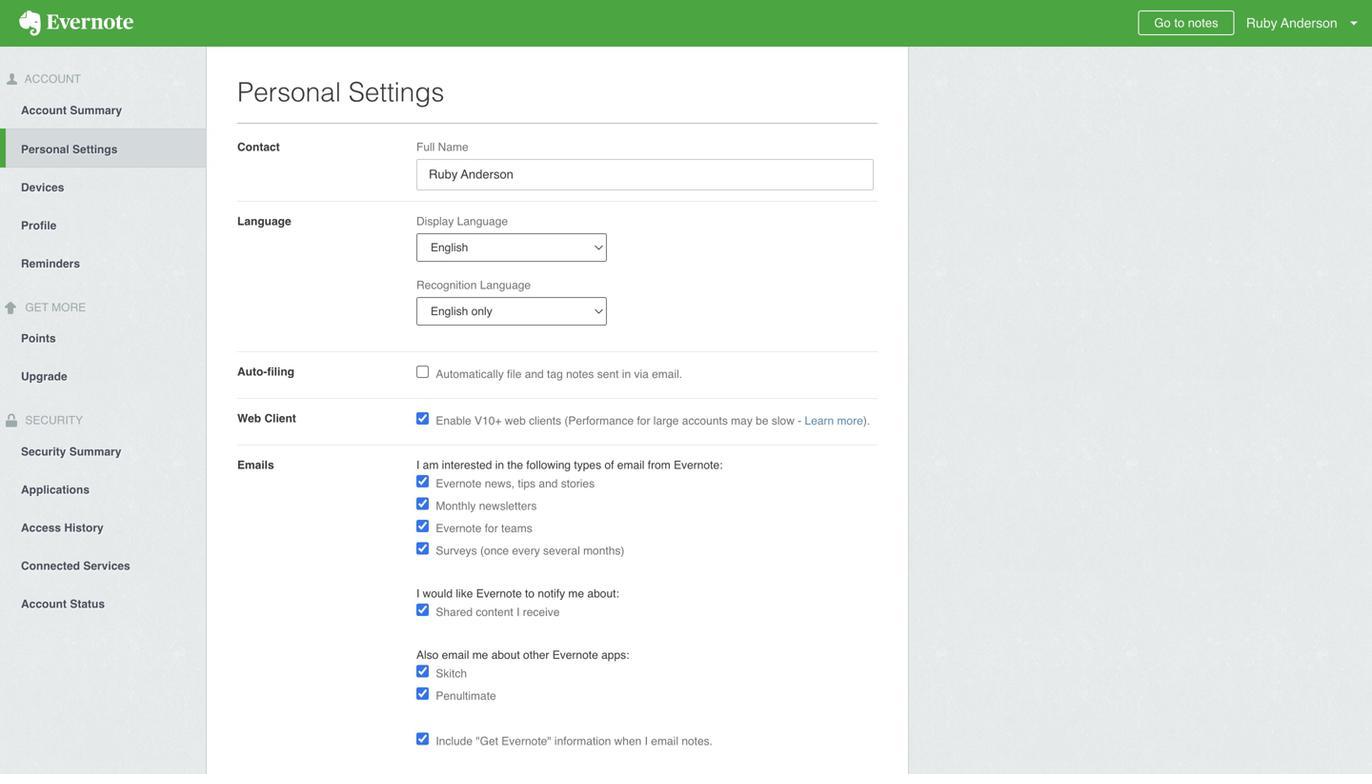 Task type: vqa. For each thing, say whether or not it's contained in the screenshot.
More Actions image
no



Task type: describe. For each thing, give the bounding box(es) containing it.
the
[[507, 459, 523, 472]]

following
[[526, 459, 571, 472]]

evernote up the shared content i receive
[[476, 588, 522, 601]]

several
[[543, 545, 580, 558]]

recognition language
[[417, 279, 531, 292]]

evernote:
[[674, 459, 723, 472]]

status
[[70, 598, 105, 611]]

evernote image
[[0, 10, 153, 36]]

clients
[[529, 415, 561, 428]]

learn more link
[[805, 415, 863, 428]]

access
[[21, 522, 61, 535]]

file
[[507, 368, 522, 381]]

stories
[[561, 478, 595, 491]]

language for display
[[457, 215, 508, 228]]

monthly newsletters
[[436, 500, 537, 513]]

enable v10+ web clients (performance for large accounts may be slow - learn more ).
[[436, 415, 870, 428]]

every
[[512, 545, 540, 558]]

full
[[417, 141, 435, 154]]

evernote news, tips and stories
[[436, 478, 595, 491]]

history
[[64, 522, 104, 535]]

1 horizontal spatial in
[[622, 368, 631, 381]]

Include "Get Evernote" information when I email notes. checkbox
[[417, 733, 429, 746]]

ruby anderson
[[1247, 15, 1338, 31]]

Shared content I receive checkbox
[[417, 604, 429, 617]]

display
[[417, 215, 454, 228]]

i right when
[[645, 735, 648, 749]]

"get
[[476, 735, 498, 749]]

i would like evernote to notify me about:
[[417, 588, 619, 601]]

Skitch checkbox
[[417, 666, 429, 678]]

(performance
[[565, 415, 634, 428]]

skitch
[[436, 668, 467, 681]]

language for recognition
[[480, 279, 531, 292]]

also
[[417, 649, 439, 662]]

applications
[[21, 484, 90, 497]]

).
[[863, 415, 870, 428]]

evernote for teams
[[436, 522, 533, 536]]

0 horizontal spatial for
[[485, 522, 498, 536]]

language down contact
[[237, 215, 291, 228]]

web
[[237, 412, 261, 426]]

evernote"
[[502, 735, 551, 749]]

account for account status
[[21, 598, 67, 611]]

Evernote news, tips and stories checkbox
[[417, 476, 429, 488]]

information
[[555, 735, 611, 749]]

surveys
[[436, 545, 477, 558]]

auto-filing
[[237, 366, 294, 379]]

other
[[523, 649, 549, 662]]

more
[[52, 301, 86, 314]]

emails
[[237, 459, 274, 472]]

when
[[614, 735, 642, 749]]

get more
[[22, 301, 86, 314]]

include "get evernote" information when i email notes.
[[436, 735, 713, 749]]

1 horizontal spatial me
[[568, 588, 584, 601]]

web
[[505, 415, 526, 428]]

months)
[[583, 545, 625, 558]]

filing
[[267, 366, 294, 379]]

anderson
[[1281, 15, 1338, 31]]

0 horizontal spatial notes
[[566, 368, 594, 381]]

teams
[[501, 522, 533, 536]]

via
[[634, 368, 649, 381]]

0 horizontal spatial personal settings
[[21, 143, 118, 156]]

0 horizontal spatial me
[[472, 649, 488, 662]]

go to notes
[[1155, 16, 1219, 30]]

penultimate
[[436, 690, 496, 703]]

be
[[756, 415, 769, 428]]

2 vertical spatial email
[[651, 735, 679, 749]]

-
[[798, 415, 802, 428]]

1 horizontal spatial personal
[[237, 77, 341, 108]]

applications link
[[0, 470, 206, 508]]

tips
[[518, 478, 536, 491]]

like
[[456, 588, 473, 601]]

security summary link
[[0, 432, 206, 470]]

0 vertical spatial and
[[525, 368, 544, 381]]

v10+
[[475, 415, 502, 428]]

enable
[[436, 415, 472, 428]]

connected services
[[21, 560, 130, 573]]

upgrade
[[21, 370, 67, 384]]

monthly
[[436, 500, 476, 513]]

also email me about other evernote apps:
[[417, 649, 630, 662]]

client
[[264, 412, 296, 426]]

connected services link
[[0, 547, 206, 585]]

account for account summary
[[21, 104, 67, 117]]

Full Name text field
[[417, 159, 874, 191]]

Monthly newsletters checkbox
[[417, 498, 429, 510]]

account summary link
[[0, 90, 206, 128]]

personal settings link
[[6, 128, 206, 168]]

upgrade link
[[0, 357, 206, 395]]



Task type: locate. For each thing, give the bounding box(es) containing it.
0 vertical spatial summary
[[70, 104, 122, 117]]

0 vertical spatial security
[[22, 414, 83, 428]]

0 vertical spatial me
[[568, 588, 584, 601]]

summary inside account summary link
[[70, 104, 122, 117]]

account inside account summary link
[[21, 104, 67, 117]]

language right recognition
[[480, 279, 531, 292]]

0 vertical spatial in
[[622, 368, 631, 381]]

about:
[[588, 588, 619, 601]]

0 vertical spatial account
[[22, 72, 81, 86]]

about
[[492, 649, 520, 662]]

reminders
[[21, 257, 80, 270]]

account up personal settings link
[[21, 104, 67, 117]]

1 vertical spatial personal
[[21, 143, 69, 156]]

settings up the 'devices' link
[[72, 143, 118, 156]]

evernote right other
[[553, 649, 598, 662]]

account inside account status link
[[21, 598, 67, 611]]

automatically file and tag notes sent in via email.
[[436, 368, 683, 381]]

1 vertical spatial in
[[495, 459, 504, 472]]

security up security summary
[[22, 414, 83, 428]]

for up (once
[[485, 522, 498, 536]]

notify
[[538, 588, 565, 601]]

include
[[436, 735, 473, 749]]

accounts
[[682, 415, 728, 428]]

1 vertical spatial and
[[539, 478, 558, 491]]

language right display
[[457, 215, 508, 228]]

evernote up the surveys
[[436, 522, 482, 536]]

0 vertical spatial for
[[637, 415, 650, 428]]

security up applications
[[21, 445, 66, 459]]

Penultimate checkbox
[[417, 688, 429, 701]]

full name
[[417, 141, 469, 154]]

i up shared content i receive checkbox
[[417, 588, 420, 601]]

profile
[[21, 219, 57, 232]]

None checkbox
[[417, 413, 429, 425]]

profile link
[[0, 206, 206, 244]]

0 horizontal spatial in
[[495, 459, 504, 472]]

types
[[574, 459, 602, 472]]

go
[[1155, 16, 1171, 30]]

connected
[[21, 560, 80, 573]]

personal
[[237, 77, 341, 108], [21, 143, 69, 156]]

contact
[[237, 141, 280, 154]]

access history link
[[0, 508, 206, 547]]

evernote
[[436, 478, 482, 491], [436, 522, 482, 536], [476, 588, 522, 601], [553, 649, 598, 662]]

to right go
[[1175, 16, 1185, 30]]

account for account
[[22, 72, 81, 86]]

me
[[568, 588, 584, 601], [472, 649, 488, 662]]

me left about
[[472, 649, 488, 662]]

account
[[22, 72, 81, 86], [21, 104, 67, 117], [21, 598, 67, 611]]

news,
[[485, 478, 515, 491]]

email.
[[652, 368, 683, 381]]

1 vertical spatial notes
[[566, 368, 594, 381]]

access history
[[21, 522, 104, 535]]

0 vertical spatial to
[[1175, 16, 1185, 30]]

account status
[[21, 598, 105, 611]]

i am interested in the following types of email from evernote:
[[417, 459, 723, 472]]

points link
[[0, 319, 206, 357]]

settings up "full"
[[349, 77, 444, 108]]

points
[[21, 332, 56, 346]]

notes
[[1188, 16, 1219, 30], [566, 368, 594, 381]]

1 horizontal spatial notes
[[1188, 16, 1219, 30]]

account down connected
[[21, 598, 67, 611]]

interested
[[442, 459, 492, 472]]

language
[[237, 215, 291, 228], [457, 215, 508, 228], [480, 279, 531, 292]]

0 horizontal spatial settings
[[72, 143, 118, 156]]

1 vertical spatial for
[[485, 522, 498, 536]]

personal up devices
[[21, 143, 69, 156]]

email up skitch
[[442, 649, 469, 662]]

Evernote for teams checkbox
[[417, 520, 429, 533]]

of
[[605, 459, 614, 472]]

and down the "following"
[[539, 478, 558, 491]]

services
[[83, 560, 130, 573]]

auto-
[[237, 366, 267, 379]]

account up account summary
[[22, 72, 81, 86]]

security
[[22, 414, 83, 428], [21, 445, 66, 459]]

summary up applications link
[[69, 445, 121, 459]]

learn
[[805, 415, 834, 428]]

account summary
[[21, 104, 122, 117]]

0 horizontal spatial email
[[442, 649, 469, 662]]

1 vertical spatial to
[[525, 588, 535, 601]]

1 vertical spatial summary
[[69, 445, 121, 459]]

am
[[423, 459, 439, 472]]

from
[[648, 459, 671, 472]]

0 vertical spatial personal
[[237, 77, 341, 108]]

automatically
[[436, 368, 504, 381]]

1 vertical spatial personal settings
[[21, 143, 118, 156]]

0 horizontal spatial personal
[[21, 143, 69, 156]]

me right notify
[[568, 588, 584, 601]]

web client
[[237, 412, 296, 426]]

0 vertical spatial notes
[[1188, 16, 1219, 30]]

1 vertical spatial account
[[21, 104, 67, 117]]

shared content i receive
[[436, 606, 560, 620]]

for left the large
[[637, 415, 650, 428]]

i left the am
[[417, 459, 420, 472]]

Surveys (once every several months) checkbox
[[417, 543, 429, 555]]

notes.
[[682, 735, 713, 749]]

0 vertical spatial settings
[[349, 77, 444, 108]]

shared
[[436, 606, 473, 620]]

ruby
[[1247, 15, 1278, 31]]

ruby anderson link
[[1242, 0, 1373, 47]]

0 horizontal spatial to
[[525, 588, 535, 601]]

i down i would like evernote to notify me about:
[[517, 606, 520, 620]]

sent
[[597, 368, 619, 381]]

newsletters
[[479, 500, 537, 513]]

1 horizontal spatial for
[[637, 415, 650, 428]]

1 horizontal spatial personal settings
[[237, 77, 444, 108]]

to left notify
[[525, 588, 535, 601]]

security for security summary
[[21, 445, 66, 459]]

notes inside go to notes link
[[1188, 16, 1219, 30]]

email
[[617, 459, 645, 472], [442, 649, 469, 662], [651, 735, 679, 749]]

security summary
[[21, 445, 121, 459]]

email left notes.
[[651, 735, 679, 749]]

1 horizontal spatial settings
[[349, 77, 444, 108]]

name
[[438, 141, 469, 154]]

devices
[[21, 181, 64, 194]]

i
[[417, 459, 420, 472], [417, 588, 420, 601], [517, 606, 520, 620], [645, 735, 648, 749]]

tag
[[547, 368, 563, 381]]

security for security
[[22, 414, 83, 428]]

go to notes link
[[1138, 10, 1235, 35]]

1 horizontal spatial to
[[1175, 16, 1185, 30]]

may
[[731, 415, 753, 428]]

Automatically file and tag notes sent in via email. checkbox
[[417, 366, 429, 378]]

account status link
[[0, 585, 206, 623]]

0 vertical spatial personal settings
[[237, 77, 444, 108]]

1 vertical spatial email
[[442, 649, 469, 662]]

surveys (once every several months)
[[436, 545, 625, 558]]

evernote link
[[0, 0, 153, 47]]

summary up personal settings link
[[70, 104, 122, 117]]

reminders link
[[0, 244, 206, 282]]

to
[[1175, 16, 1185, 30], [525, 588, 535, 601]]

more
[[837, 415, 863, 428]]

summary inside security summary link
[[69, 445, 121, 459]]

2 horizontal spatial email
[[651, 735, 679, 749]]

in left the
[[495, 459, 504, 472]]

personal up contact
[[237, 77, 341, 108]]

0 vertical spatial email
[[617, 459, 645, 472]]

1 vertical spatial settings
[[72, 143, 118, 156]]

summary for security summary
[[69, 445, 121, 459]]

notes right go
[[1188, 16, 1219, 30]]

1 horizontal spatial email
[[617, 459, 645, 472]]

summary for account summary
[[70, 104, 122, 117]]

email right of in the left bottom of the page
[[617, 459, 645, 472]]

personal settings
[[237, 77, 444, 108], [21, 143, 118, 156]]

1 vertical spatial me
[[472, 649, 488, 662]]

apps:
[[602, 649, 630, 662]]

for
[[637, 415, 650, 428], [485, 522, 498, 536]]

devices link
[[0, 168, 206, 206]]

(once
[[480, 545, 509, 558]]

in left via on the left top
[[622, 368, 631, 381]]

notes right tag
[[566, 368, 594, 381]]

2 vertical spatial account
[[21, 598, 67, 611]]

evernote down interested
[[436, 478, 482, 491]]

1 vertical spatial security
[[21, 445, 66, 459]]

settings inside personal settings link
[[72, 143, 118, 156]]

and right file
[[525, 368, 544, 381]]



